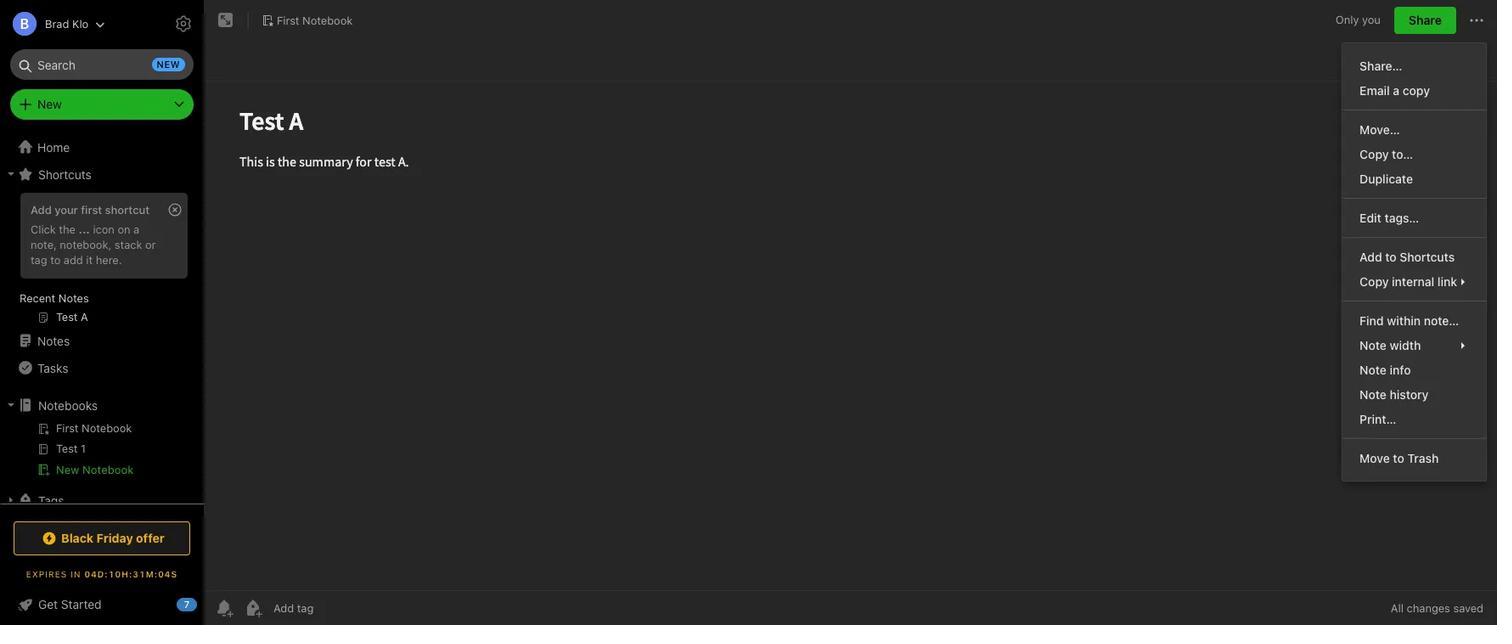 Task type: describe. For each thing, give the bounding box(es) containing it.
changes
[[1408, 602, 1451, 615]]

share…
[[1360, 59, 1403, 73]]

note history
[[1360, 387, 1430, 402]]

only you
[[1336, 13, 1381, 27]]

to for move
[[1394, 451, 1405, 466]]

note width
[[1360, 338, 1422, 353]]

click to collapse image
[[198, 594, 210, 614]]

on
[[118, 223, 130, 236]]

info
[[1391, 363, 1412, 377]]

a inside 'dropdown list' menu
[[1394, 83, 1400, 98]]

tags
[[38, 493, 64, 508]]

started
[[61, 597, 102, 612]]

add
[[64, 253, 83, 267]]

edit tags… link
[[1343, 206, 1487, 230]]

tasks button
[[0, 354, 196, 382]]

0 vertical spatial notes
[[59, 291, 89, 305]]

Account field
[[0, 7, 106, 41]]

add to shortcuts link
[[1343, 245, 1487, 269]]

new for new
[[37, 97, 62, 111]]

print…
[[1360, 412, 1397, 427]]

Help and Learning task checklist field
[[0, 591, 204, 619]]

notebook for new notebook
[[82, 463, 134, 477]]

email a copy
[[1360, 83, 1431, 98]]

note width link
[[1343, 333, 1487, 358]]

it
[[86, 253, 93, 267]]

find
[[1360, 314, 1385, 328]]

stack
[[115, 238, 142, 251]]

note for note info
[[1360, 363, 1387, 377]]

all changes saved
[[1392, 602, 1484, 615]]

black
[[61, 531, 94, 545]]

friday
[[97, 531, 133, 545]]

tree containing home
[[0, 133, 204, 579]]

add for add your first shortcut
[[31, 203, 52, 217]]

width
[[1391, 338, 1422, 353]]

add to shortcuts
[[1360, 250, 1456, 264]]

click
[[31, 223, 56, 236]]

your
[[55, 203, 78, 217]]

history
[[1391, 387, 1430, 402]]

notebooks link
[[0, 392, 196, 419]]

note…
[[1425, 314, 1460, 328]]

in
[[71, 569, 81, 579]]

email
[[1360, 83, 1391, 98]]

brad klo
[[45, 17, 89, 30]]

duplicate link
[[1343, 167, 1487, 191]]

to for add
[[1386, 250, 1397, 264]]

copy for copy internal link
[[1360, 274, 1390, 289]]

note for note width
[[1360, 338, 1387, 353]]

only
[[1336, 13, 1360, 27]]

Add tag field
[[272, 601, 399, 616]]

first
[[277, 13, 300, 27]]

black friday offer button
[[14, 522, 190, 556]]

share… link
[[1343, 54, 1487, 78]]

add your first shortcut
[[31, 203, 150, 217]]

recent notes
[[20, 291, 89, 305]]

to inside icon on a note, notebook, stack or tag to add it here.
[[50, 253, 61, 267]]

note history link
[[1343, 382, 1487, 407]]

shortcuts button
[[0, 161, 196, 188]]

copy internal link
[[1360, 274, 1458, 289]]

notes link
[[0, 327, 196, 354]]

internal
[[1393, 274, 1435, 289]]

expires in 04d:10h:31m:04s
[[26, 569, 178, 579]]

new search field
[[22, 49, 185, 80]]

share button
[[1395, 7, 1457, 34]]

Search text field
[[22, 49, 182, 80]]

expand notebooks image
[[4, 398, 18, 412]]

Note Editor text field
[[204, 82, 1498, 591]]

tasks
[[37, 361, 68, 375]]

shortcuts inside button
[[38, 167, 92, 181]]

add a reminder image
[[214, 598, 235, 619]]

notebook for first notebook
[[303, 13, 353, 27]]

notebook,
[[60, 238, 112, 251]]

7
[[184, 599, 190, 610]]

note,
[[31, 238, 57, 251]]



Task type: vqa. For each thing, say whether or not it's contained in the screenshot.
...
yes



Task type: locate. For each thing, give the bounding box(es) containing it.
1 horizontal spatial shortcuts
[[1401, 250, 1456, 264]]

notebooks
[[38, 398, 98, 413]]

1 horizontal spatial add
[[1360, 250, 1383, 264]]

new for new notebook
[[56, 463, 79, 477]]

2 note from the top
[[1360, 363, 1387, 377]]

icon
[[93, 223, 115, 236]]

first notebook button
[[256, 8, 359, 32]]

1 horizontal spatial notebook
[[303, 13, 353, 27]]

copy inside field
[[1360, 274, 1390, 289]]

group inside tree
[[0, 188, 196, 334]]

find within note…
[[1360, 314, 1460, 328]]

new inside the 'new' popup button
[[37, 97, 62, 111]]

group containing add your first shortcut
[[0, 188, 196, 334]]

to up copy internal link
[[1386, 250, 1397, 264]]

group
[[0, 188, 196, 334]]

to
[[1386, 250, 1397, 264], [50, 253, 61, 267], [1394, 451, 1405, 466]]

add tag image
[[243, 598, 263, 619]]

new up the home
[[37, 97, 62, 111]]

klo
[[72, 17, 89, 30]]

0 vertical spatial copy
[[1360, 147, 1390, 161]]

2 vertical spatial note
[[1360, 387, 1387, 402]]

black friday offer
[[61, 531, 165, 545]]

first notebook
[[277, 13, 353, 27]]

duplicate
[[1360, 172, 1414, 186]]

note info
[[1360, 363, 1412, 377]]

tree
[[0, 133, 204, 579]]

notebook
[[303, 13, 353, 27], [82, 463, 134, 477]]

share
[[1410, 13, 1443, 27]]

notes right the recent
[[59, 291, 89, 305]]

0 horizontal spatial shortcuts
[[38, 167, 92, 181]]

to…
[[1393, 147, 1414, 161]]

04d:10h:31m:04s
[[84, 569, 178, 579]]

1 vertical spatial shortcuts
[[1401, 250, 1456, 264]]

a left copy
[[1394, 83, 1400, 98]]

new
[[37, 97, 62, 111], [56, 463, 79, 477]]

notebook up tags button
[[82, 463, 134, 477]]

0 horizontal spatial a
[[134, 223, 140, 236]]

within
[[1388, 314, 1422, 328]]

get
[[38, 597, 58, 612]]

expand tags image
[[4, 494, 18, 507]]

new inside new notebook button
[[56, 463, 79, 477]]

shortcuts up 'copy internal link' field
[[1401, 250, 1456, 264]]

More actions field
[[1467, 7, 1488, 34]]

shortcuts down the home
[[38, 167, 92, 181]]

copy to… link
[[1343, 142, 1487, 167]]

0 vertical spatial shortcuts
[[38, 167, 92, 181]]

notebook inside button
[[82, 463, 134, 477]]

you
[[1363, 13, 1381, 27]]

0 vertical spatial new
[[37, 97, 62, 111]]

add down the edit
[[1360, 250, 1383, 264]]

notes
[[59, 291, 89, 305], [37, 333, 70, 348]]

add
[[31, 203, 52, 217], [1360, 250, 1383, 264]]

a right on
[[134, 223, 140, 236]]

copy down move…
[[1360, 147, 1390, 161]]

0 horizontal spatial notebook
[[82, 463, 134, 477]]

first
[[81, 203, 102, 217]]

tags…
[[1385, 211, 1420, 225]]

expires
[[26, 569, 67, 579]]

new button
[[10, 89, 194, 120]]

link
[[1438, 274, 1458, 289]]

copy
[[1404, 83, 1431, 98]]

0 vertical spatial notebook
[[303, 13, 353, 27]]

0 vertical spatial add
[[31, 203, 52, 217]]

note window element
[[204, 0, 1498, 625]]

1 vertical spatial copy
[[1360, 274, 1390, 289]]

copy
[[1360, 147, 1390, 161], [1360, 274, 1390, 289]]

edit
[[1360, 211, 1382, 225]]

a inside icon on a note, notebook, stack or tag to add it here.
[[134, 223, 140, 236]]

copy left internal
[[1360, 274, 1390, 289]]

brad
[[45, 17, 69, 30]]

0 vertical spatial a
[[1394, 83, 1400, 98]]

or
[[145, 238, 156, 251]]

new
[[157, 59, 180, 70]]

expand note image
[[216, 10, 236, 31]]

copy to…
[[1360, 147, 1414, 161]]

add for add to shortcuts
[[1360, 250, 1383, 264]]

move to trash
[[1360, 451, 1440, 466]]

note inside note info link
[[1360, 363, 1387, 377]]

1 vertical spatial note
[[1360, 363, 1387, 377]]

Note width field
[[1343, 333, 1487, 358]]

move
[[1360, 451, 1391, 466]]

tag
[[31, 253, 47, 267]]

the
[[59, 223, 76, 236]]

note left info at the right of the page
[[1360, 363, 1387, 377]]

print… link
[[1343, 407, 1487, 432]]

offer
[[136, 531, 165, 545]]

3 note from the top
[[1360, 387, 1387, 402]]

Copy internal link field
[[1343, 269, 1487, 294]]

shortcuts inside 'dropdown list' menu
[[1401, 250, 1456, 264]]

copy for copy to…
[[1360, 147, 1390, 161]]

home
[[37, 140, 70, 154]]

note for note history
[[1360, 387, 1387, 402]]

here.
[[96, 253, 122, 267]]

find within note… link
[[1343, 308, 1487, 333]]

new notebook
[[56, 463, 134, 477]]

note
[[1360, 338, 1387, 353], [1360, 363, 1387, 377], [1360, 387, 1387, 402]]

notes up tasks
[[37, 333, 70, 348]]

1 note from the top
[[1360, 338, 1387, 353]]

get started
[[38, 597, 102, 612]]

notebook right first
[[303, 13, 353, 27]]

edit tags…
[[1360, 211, 1420, 225]]

recent
[[20, 291, 55, 305]]

new up 'tags'
[[56, 463, 79, 477]]

note inside the note history link
[[1360, 387, 1387, 402]]

click the ...
[[31, 223, 90, 236]]

settings image
[[173, 14, 194, 34]]

0 vertical spatial note
[[1360, 338, 1387, 353]]

to right move
[[1394, 451, 1405, 466]]

tags button
[[0, 487, 196, 514]]

add inside 'dropdown list' menu
[[1360, 250, 1383, 264]]

2 copy from the top
[[1360, 274, 1390, 289]]

notebook inside button
[[303, 13, 353, 27]]

1 vertical spatial notes
[[37, 333, 70, 348]]

0 horizontal spatial add
[[31, 203, 52, 217]]

1 vertical spatial add
[[1360, 250, 1383, 264]]

all
[[1392, 602, 1404, 615]]

move… link
[[1343, 117, 1487, 142]]

to right 'tag'
[[50, 253, 61, 267]]

note down find
[[1360, 338, 1387, 353]]

trash
[[1408, 451, 1440, 466]]

new notebook button
[[0, 460, 196, 480]]

move to trash link
[[1343, 446, 1487, 471]]

new notebook group
[[0, 419, 196, 487]]

move…
[[1360, 122, 1401, 137]]

...
[[79, 223, 90, 236]]

more actions image
[[1467, 10, 1488, 31]]

dropdown list menu
[[1343, 54, 1487, 471]]

shortcut
[[105, 203, 150, 217]]

1 copy from the top
[[1360, 147, 1390, 161]]

home link
[[0, 133, 204, 161]]

shortcuts
[[38, 167, 92, 181], [1401, 250, 1456, 264]]

1 vertical spatial a
[[134, 223, 140, 236]]

add up the click
[[31, 203, 52, 217]]

note info link
[[1343, 358, 1487, 382]]

copy internal link link
[[1343, 269, 1487, 294]]

note up print…
[[1360, 387, 1387, 402]]

1 horizontal spatial a
[[1394, 83, 1400, 98]]

1 vertical spatial new
[[56, 463, 79, 477]]

icon on a note, notebook, stack or tag to add it here.
[[31, 223, 156, 267]]

note inside note width link
[[1360, 338, 1387, 353]]

1 vertical spatial notebook
[[82, 463, 134, 477]]

saved
[[1454, 602, 1484, 615]]



